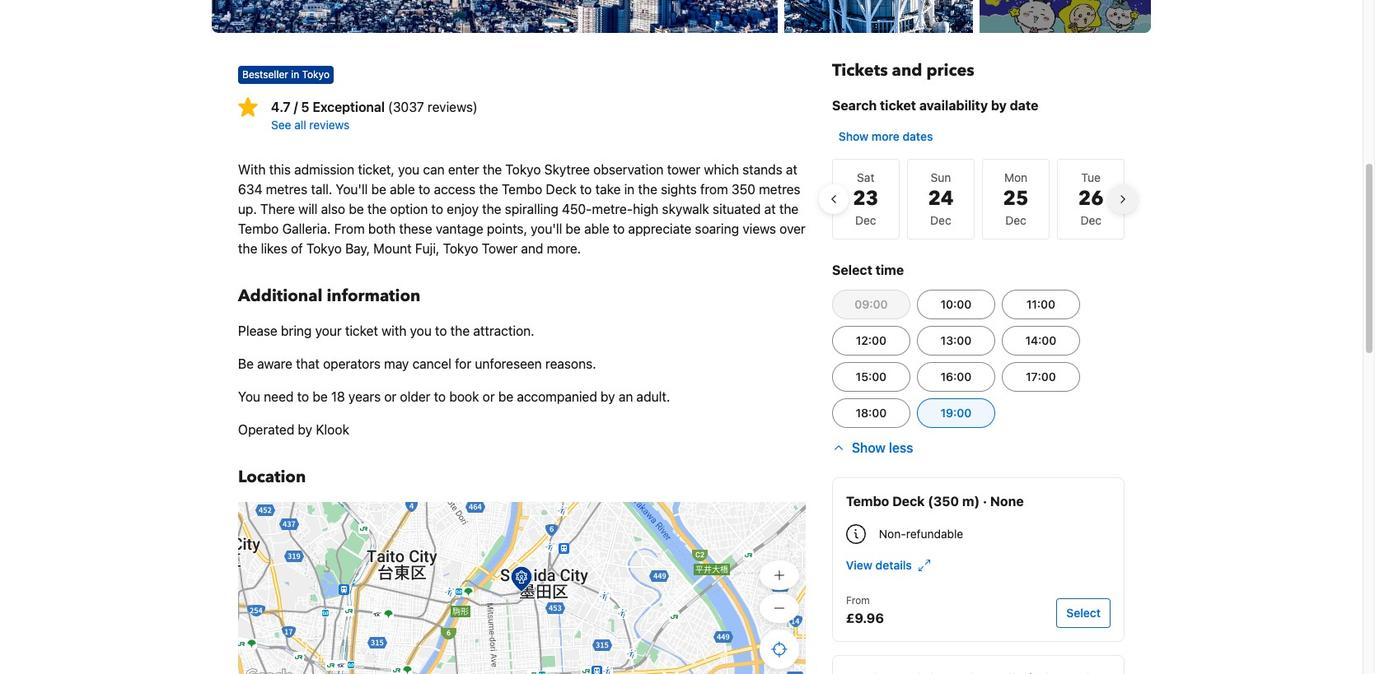 Task type: describe. For each thing, give the bounding box(es) containing it.
tokyo up 5
[[302, 68, 330, 81]]

select for select
[[1066, 606, 1101, 620]]

1 vertical spatial by
[[601, 390, 615, 405]]

tower
[[482, 241, 518, 256]]

admission
[[294, 162, 354, 177]]

18
[[331, 390, 345, 405]]

there
[[260, 202, 295, 217]]

1 vertical spatial able
[[584, 222, 609, 236]]

17:00
[[1026, 370, 1056, 384]]

0 horizontal spatial able
[[390, 182, 415, 197]]

0 horizontal spatial by
[[298, 423, 312, 438]]

see all reviews button
[[271, 117, 806, 133]]

you'll
[[531, 222, 562, 236]]

none
[[990, 494, 1024, 509]]

spiralling
[[505, 202, 558, 217]]

tickets
[[832, 59, 888, 82]]

details
[[876, 559, 912, 573]]

availability
[[919, 98, 988, 113]]

over
[[780, 222, 806, 236]]

1 horizontal spatial deck
[[892, 494, 925, 509]]

(3037
[[388, 100, 424, 115]]

the down the enter on the left top of page
[[479, 182, 498, 197]]

likes
[[261, 241, 287, 256]]

from £9.96
[[846, 595, 884, 626]]

enter
[[448, 162, 479, 177]]

13:00
[[941, 334, 972, 348]]

non-refundable
[[879, 527, 963, 541]]

be down you'll
[[349, 202, 364, 217]]

m)
[[962, 494, 980, 509]]

1 horizontal spatial and
[[892, 59, 922, 82]]

search ticket availability by date
[[832, 98, 1039, 113]]

be down 450-
[[566, 222, 581, 236]]

which
[[704, 162, 739, 177]]

select button
[[1057, 599, 1111, 629]]

dec for 24
[[930, 213, 951, 227]]

skytree
[[544, 162, 590, 177]]

sights
[[661, 182, 697, 197]]

this
[[269, 162, 291, 177]]

1 vertical spatial you
[[410, 324, 432, 339]]

additional
[[238, 285, 323, 307]]

dates
[[903, 129, 933, 143]]

sat 23 dec
[[853, 171, 879, 227]]

tue
[[1081, 171, 1101, 185]]

be
[[238, 357, 254, 372]]

location
[[238, 466, 306, 489]]

deck inside with this admission ticket, you can enter the tokyo skytree observation tower which stands at 634 metres tall. you'll be able to access the tembo deck to take in the sights from 350 metres up. there will also be the option to enjoy the spiralling 450-metre-high skywalk situated at the tembo galleria. from both these vantage points, you'll be able to appreciate soaring views over the likes of tokyo bay, mount fuji, tokyo tower and more.
[[546, 182, 577, 197]]

1 or from the left
[[384, 390, 397, 405]]

to left enjoy
[[431, 202, 443, 217]]

additional information
[[238, 285, 421, 307]]

in inside with this admission ticket, you can enter the tokyo skytree observation tower which stands at 634 metres tall. you'll be able to access the tembo deck to take in the sights from 350 metres up. there will also be the option to enjoy the spiralling 450-metre-high skywalk situated at the tembo galleria. from both these vantage points, you'll be able to appreciate soaring views over the likes of tokyo bay, mount fuji, tokyo tower and more.
[[624, 182, 635, 197]]

select time
[[832, 263, 904, 278]]

tall.
[[311, 182, 332, 197]]

0 vertical spatial ticket
[[880, 98, 916, 113]]

2 horizontal spatial by
[[991, 98, 1007, 113]]

can
[[423, 162, 445, 177]]

search
[[832, 98, 877, 113]]

your
[[315, 324, 342, 339]]

0 horizontal spatial in
[[291, 68, 299, 81]]

operated by klook
[[238, 423, 349, 438]]

all
[[294, 118, 306, 132]]

sun
[[931, 171, 951, 185]]

bestseller in tokyo
[[242, 68, 330, 81]]

high
[[633, 202, 659, 217]]

23
[[853, 185, 879, 213]]

1 vertical spatial tembo
[[238, 222, 279, 236]]

views
[[743, 222, 776, 236]]

these
[[399, 222, 432, 236]]

the left likes
[[238, 241, 257, 256]]

10:00
[[941, 297, 972, 311]]

11:00
[[1026, 297, 1056, 311]]

need
[[264, 390, 294, 405]]

dec for 25
[[1006, 213, 1027, 227]]

to up cancel
[[435, 324, 447, 339]]

appreciate
[[628, 222, 692, 236]]

fuji,
[[415, 241, 440, 256]]

refundable
[[906, 527, 963, 541]]

from
[[700, 182, 728, 197]]

both
[[368, 222, 396, 236]]

you inside with this admission ticket, you can enter the tokyo skytree observation tower which stands at 634 metres tall. you'll be able to access the tembo deck to take in the sights from 350 metres up. there will also be the option to enjoy the spiralling 450-metre-high skywalk situated at the tembo galleria. from both these vantage points, you'll be able to appreciate soaring views over the likes of tokyo bay, mount fuji, tokyo tower and more.
[[398, 162, 420, 177]]

book
[[449, 390, 479, 405]]

450-
[[562, 202, 592, 217]]

tokyo up spiralling
[[505, 162, 541, 177]]

4.7 / 5 exceptional (3037 reviews) see all reviews
[[271, 100, 478, 132]]

mon 25 dec
[[1003, 171, 1029, 227]]

1 vertical spatial ticket
[[345, 324, 378, 339]]

dec for 26
[[1081, 213, 1102, 227]]

24
[[928, 185, 954, 213]]

points,
[[487, 222, 527, 236]]

accompanied
[[517, 390, 597, 405]]

time
[[876, 263, 904, 278]]

bestseller
[[242, 68, 288, 81]]

operators
[[323, 357, 381, 372]]

up.
[[238, 202, 257, 217]]

vantage
[[436, 222, 483, 236]]

mon
[[1004, 171, 1028, 185]]

view details link
[[846, 558, 930, 574]]

(350
[[928, 494, 959, 509]]

tokyo down galleria.
[[306, 241, 342, 256]]

350
[[732, 182, 756, 197]]

/
[[294, 100, 298, 115]]

sun 24 dec
[[928, 171, 954, 227]]

situated
[[713, 202, 761, 217]]

15:00
[[856, 370, 887, 384]]



Task type: vqa. For each thing, say whether or not it's contained in the screenshot.


Task type: locate. For each thing, give the bounding box(es) containing it.
non-
[[879, 527, 906, 541]]

mount
[[373, 241, 412, 256]]

1 vertical spatial show
[[852, 441, 886, 456]]

in
[[291, 68, 299, 81], [624, 182, 635, 197]]

show down the search
[[839, 129, 869, 143]]

be down the ticket,
[[371, 182, 386, 197]]

0 vertical spatial in
[[291, 68, 299, 81]]

tokyo
[[302, 68, 330, 81], [505, 162, 541, 177], [306, 241, 342, 256], [443, 241, 478, 256]]

be
[[371, 182, 386, 197], [349, 202, 364, 217], [566, 222, 581, 236], [313, 390, 328, 405], [498, 390, 513, 405]]

the right the enter on the left top of page
[[483, 162, 502, 177]]

also
[[321, 202, 345, 217]]

0 horizontal spatial or
[[384, 390, 397, 405]]

·
[[983, 494, 987, 509]]

be down unforeseen
[[498, 390, 513, 405]]

show less button
[[832, 438, 913, 458]]

older
[[400, 390, 430, 405]]

operated
[[238, 423, 294, 438]]

to up 450-
[[580, 182, 592, 197]]

at up views
[[764, 202, 776, 217]]

tembo up spiralling
[[502, 182, 542, 197]]

you
[[398, 162, 420, 177], [410, 324, 432, 339]]

dec down 26
[[1081, 213, 1102, 227]]

in right bestseller
[[291, 68, 299, 81]]

by left an
[[601, 390, 615, 405]]

able up the option
[[390, 182, 415, 197]]

klook
[[316, 423, 349, 438]]

ticket,
[[358, 162, 395, 177]]

dec inside mon 25 dec
[[1006, 213, 1027, 227]]

metres down this
[[266, 182, 307, 197]]

2 dec from the left
[[930, 213, 951, 227]]

to down can
[[418, 182, 430, 197]]

and down you'll
[[521, 241, 543, 256]]

0 vertical spatial by
[[991, 98, 1007, 113]]

of
[[291, 241, 303, 256]]

25
[[1003, 185, 1029, 213]]

ticket left with
[[345, 324, 378, 339]]

dec down 24
[[930, 213, 951, 227]]

0 vertical spatial able
[[390, 182, 415, 197]]

0 horizontal spatial and
[[521, 241, 543, 256]]

18:00
[[856, 406, 887, 420]]

select for select time
[[832, 263, 872, 278]]

the up for
[[450, 324, 470, 339]]

tembo deck (350 m) · none
[[846, 494, 1024, 509]]

ticket up show more dates
[[880, 98, 916, 113]]

be aware that operators may cancel for unforeseen reasons.
[[238, 357, 596, 372]]

reviews)
[[428, 100, 478, 115]]

1 vertical spatial from
[[846, 595, 870, 607]]

1 horizontal spatial ticket
[[880, 98, 916, 113]]

more.
[[547, 241, 581, 256]]

09:00
[[855, 297, 888, 311]]

deck down the skytree
[[546, 182, 577, 197]]

select inside button
[[1066, 606, 1101, 620]]

12:00
[[856, 334, 887, 348]]

reasons.
[[545, 357, 596, 372]]

0 vertical spatial and
[[892, 59, 922, 82]]

show left less on the bottom right of the page
[[852, 441, 886, 456]]

see
[[271, 118, 291, 132]]

view
[[846, 559, 873, 573]]

4 dec from the left
[[1081, 213, 1102, 227]]

for
[[455, 357, 471, 372]]

take
[[595, 182, 621, 197]]

634
[[238, 182, 263, 197]]

0 horizontal spatial from
[[334, 222, 365, 236]]

with this admission ticket, you can enter the tokyo skytree observation tower which stands at 634 metres tall. you'll be able to access the tembo deck to take in the sights from 350 metres up. there will also be the option to enjoy the spiralling 450-metre-high skywalk situated at the tembo galleria. from both these vantage points, you'll be able to appreciate soaring views over the likes of tokyo bay, mount fuji, tokyo tower and more.
[[238, 162, 806, 256]]

14:00
[[1025, 334, 1057, 348]]

1 horizontal spatial in
[[624, 182, 635, 197]]

you right with
[[410, 324, 432, 339]]

1 horizontal spatial tembo
[[502, 182, 542, 197]]

1 horizontal spatial or
[[483, 390, 495, 405]]

0 vertical spatial at
[[786, 162, 798, 177]]

with
[[238, 162, 266, 177]]

from
[[334, 222, 365, 236], [846, 595, 870, 607]]

2 or from the left
[[483, 390, 495, 405]]

0 vertical spatial you
[[398, 162, 420, 177]]

26
[[1078, 185, 1104, 213]]

dec down 23
[[855, 213, 876, 227]]

view details
[[846, 559, 912, 573]]

at right the stands
[[786, 162, 798, 177]]

region
[[819, 152, 1138, 247]]

1 horizontal spatial by
[[601, 390, 615, 405]]

google image
[[242, 667, 297, 675]]

adult.
[[637, 390, 670, 405]]

be left 18
[[313, 390, 328, 405]]

dec
[[855, 213, 876, 227], [930, 213, 951, 227], [1006, 213, 1027, 227], [1081, 213, 1102, 227]]

show
[[839, 129, 869, 143], [852, 441, 886, 456]]

an
[[619, 390, 633, 405]]

aware
[[257, 357, 293, 372]]

0 horizontal spatial ticket
[[345, 324, 378, 339]]

0 horizontal spatial metres
[[266, 182, 307, 197]]

to left book at the bottom left
[[434, 390, 446, 405]]

0 vertical spatial from
[[334, 222, 365, 236]]

stands
[[743, 162, 783, 177]]

soaring
[[695, 222, 739, 236]]

map region
[[238, 503, 806, 675]]

16:00
[[941, 370, 972, 384]]

the
[[483, 162, 502, 177], [479, 182, 498, 197], [638, 182, 657, 197], [367, 202, 387, 217], [482, 202, 501, 217], [779, 202, 799, 217], [238, 241, 257, 256], [450, 324, 470, 339]]

£9.96
[[846, 611, 884, 626]]

1 vertical spatial and
[[521, 241, 543, 256]]

1 horizontal spatial able
[[584, 222, 609, 236]]

to
[[418, 182, 430, 197], [580, 182, 592, 197], [431, 202, 443, 217], [613, 222, 625, 236], [435, 324, 447, 339], [297, 390, 309, 405], [434, 390, 446, 405]]

1 metres from the left
[[266, 182, 307, 197]]

from inside with this admission ticket, you can enter the tokyo skytree observation tower which stands at 634 metres tall. you'll be able to access the tembo deck to take in the sights from 350 metres up. there will also be the option to enjoy the spiralling 450-metre-high skywalk situated at the tembo galleria. from both these vantage points, you'll be able to appreciate soaring views over the likes of tokyo bay, mount fuji, tokyo tower and more.
[[334, 222, 365, 236]]

deck
[[546, 182, 577, 197], [892, 494, 925, 509]]

by
[[991, 98, 1007, 113], [601, 390, 615, 405], [298, 423, 312, 438]]

access
[[434, 182, 476, 197]]

or
[[384, 390, 397, 405], [483, 390, 495, 405]]

tokyo down "vantage"
[[443, 241, 478, 256]]

or left older
[[384, 390, 397, 405]]

1 horizontal spatial select
[[1066, 606, 1101, 620]]

exceptional
[[313, 100, 385, 115]]

0 vertical spatial select
[[832, 263, 872, 278]]

the up the 'points,'
[[482, 202, 501, 217]]

tembo down up.
[[238, 222, 279, 236]]

from up bay, at top
[[334, 222, 365, 236]]

3 dec from the left
[[1006, 213, 1027, 227]]

1 vertical spatial deck
[[892, 494, 925, 509]]

5
[[301, 100, 309, 115]]

and left prices
[[892, 59, 922, 82]]

to down the metre- at left
[[613, 222, 625, 236]]

by left klook
[[298, 423, 312, 438]]

19:00
[[941, 406, 972, 420]]

and inside with this admission ticket, you can enter the tokyo skytree observation tower which stands at 634 metres tall. you'll be able to access the tembo deck to take in the sights from 350 metres up. there will also be the option to enjoy the spiralling 450-metre-high skywalk situated at the tembo galleria. from both these vantage points, you'll be able to appreciate soaring views over the likes of tokyo bay, mount fuji, tokyo tower and more.
[[521, 241, 543, 256]]

you'll
[[336, 182, 368, 197]]

dec down 25
[[1006, 213, 1027, 227]]

1 horizontal spatial from
[[846, 595, 870, 607]]

unforeseen
[[475, 357, 542, 372]]

with
[[382, 324, 407, 339]]

skywalk
[[662, 202, 709, 217]]

2 metres from the left
[[759, 182, 800, 197]]

show for show less
[[852, 441, 886, 456]]

0 horizontal spatial deck
[[546, 182, 577, 197]]

the up the "over"
[[779, 202, 799, 217]]

you need to be 18 years or older to book or be accompanied by an adult.
[[238, 390, 670, 405]]

date
[[1010, 98, 1039, 113]]

show less
[[852, 441, 913, 456]]

observation
[[593, 162, 664, 177]]

0 horizontal spatial select
[[832, 263, 872, 278]]

2 horizontal spatial tembo
[[846, 494, 889, 509]]

region containing 23
[[819, 152, 1138, 247]]

1 vertical spatial select
[[1066, 606, 1101, 620]]

0 vertical spatial deck
[[546, 182, 577, 197]]

1 vertical spatial in
[[624, 182, 635, 197]]

show for show more dates
[[839, 129, 869, 143]]

0 horizontal spatial at
[[764, 202, 776, 217]]

1 dec from the left
[[855, 213, 876, 227]]

from inside from £9.96
[[846, 595, 870, 607]]

able down the metre- at left
[[584, 222, 609, 236]]

the up the high
[[638, 182, 657, 197]]

will
[[298, 202, 318, 217]]

metres down the stands
[[759, 182, 800, 197]]

tembo up non-
[[846, 494, 889, 509]]

years
[[349, 390, 381, 405]]

the up both
[[367, 202, 387, 217]]

1 vertical spatial at
[[764, 202, 776, 217]]

dec inside sat 23 dec
[[855, 213, 876, 227]]

1 horizontal spatial metres
[[759, 182, 800, 197]]

able
[[390, 182, 415, 197], [584, 222, 609, 236]]

sat
[[857, 171, 875, 185]]

dec inside sun 24 dec
[[930, 213, 951, 227]]

dec inside the tue 26 dec
[[1081, 213, 1102, 227]]

bay,
[[345, 241, 370, 256]]

1 horizontal spatial at
[[786, 162, 798, 177]]

2 vertical spatial by
[[298, 423, 312, 438]]

dec for 23
[[855, 213, 876, 227]]

please bring your ticket with you to the attraction.
[[238, 324, 534, 339]]

may
[[384, 357, 409, 372]]

to right need
[[297, 390, 309, 405]]

tower
[[667, 162, 701, 177]]

show more dates button
[[832, 122, 940, 152]]

you left can
[[398, 162, 420, 177]]

4.7
[[271, 100, 291, 115]]

in down observation
[[624, 182, 635, 197]]

reviews
[[309, 118, 350, 132]]

from up £9.96
[[846, 595, 870, 607]]

cancel
[[412, 357, 452, 372]]

2 vertical spatial tembo
[[846, 494, 889, 509]]

or right book at the bottom left
[[483, 390, 495, 405]]

bring
[[281, 324, 312, 339]]

0 vertical spatial show
[[839, 129, 869, 143]]

0 vertical spatial tembo
[[502, 182, 542, 197]]

by left date
[[991, 98, 1007, 113]]

0 horizontal spatial tembo
[[238, 222, 279, 236]]

deck up non-refundable
[[892, 494, 925, 509]]



